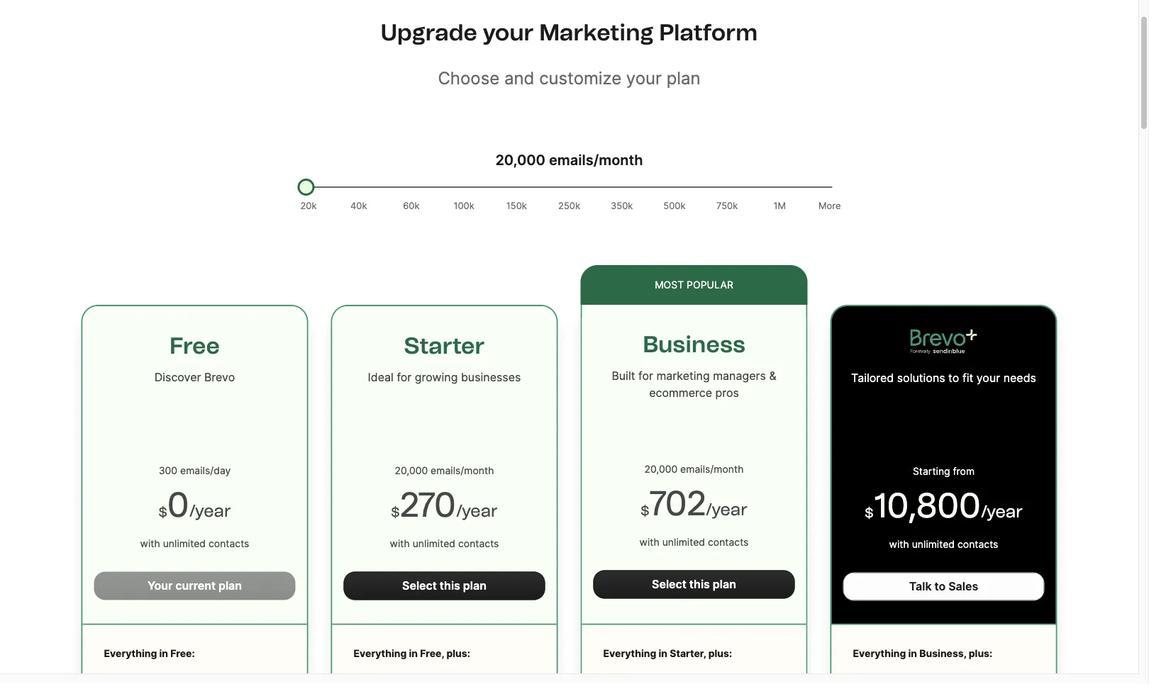 Task type: describe. For each thing, give the bounding box(es) containing it.
your current plan
[[148, 580, 242, 594]]

free,
[[420, 648, 444, 660]]

250k
[[559, 200, 581, 211]]

/ inside $ 702 / year
[[706, 500, 712, 520]]

with unlimited contacts for 270
[[390, 538, 499, 550]]

contacts for 0
[[209, 538, 249, 550]]

plan for 702
[[713, 578, 737, 592]]

300 for 300 emails/day
[[127, 672, 146, 684]]

from
[[953, 466, 975, 478]]

businesses
[[461, 371, 521, 385]]

702
[[650, 484, 706, 524]]

contacts for 10,800
[[958, 539, 999, 551]]

year for 0
[[195, 501, 231, 522]]

business,
[[920, 648, 967, 660]]

plus: for 702
[[709, 648, 732, 660]]

1m
[[774, 200, 786, 211]]

60k
[[403, 200, 420, 211]]

emails/month for 702
[[647, 672, 710, 684]]

20k for 702
[[627, 672, 644, 684]]

choose
[[438, 68, 500, 89]]

emails for 702
[[681, 464, 711, 476]]

select for 702
[[652, 578, 687, 592]]

free
[[170, 333, 220, 360]]

1 horizontal spatial 20,000
[[496, 152, 546, 169]]

business
[[643, 331, 746, 359]]

contacts for 702
[[708, 537, 749, 549]]

1 horizontal spatial your
[[627, 68, 662, 89]]

upgrade
[[381, 19, 478, 46]]

starter,
[[670, 648, 706, 660]]

in for 10,800
[[909, 648, 918, 660]]

300 emails / day
[[159, 466, 231, 478]]

everything in starter, plus:
[[604, 648, 732, 660]]

with for 270
[[390, 538, 410, 550]]

starting from
[[913, 466, 975, 478]]

20,000 emails / month for 270
[[395, 466, 494, 478]]

ecommerce
[[649, 386, 713, 400]]

270
[[400, 485, 456, 526]]

20,000 emails / month for 702
[[645, 464, 744, 476]]

$ for 270
[[391, 505, 400, 521]]

500k
[[664, 200, 686, 211]]

this for 702
[[690, 578, 710, 592]]

discover brevo
[[155, 371, 235, 385]]

emails for 270
[[431, 466, 461, 478]]

plan for 270
[[463, 580, 487, 594]]

emails up 250k
[[549, 152, 594, 169]]

your
[[148, 580, 173, 594]]

day
[[214, 466, 231, 478]]

emails/day
[[148, 672, 199, 684]]

sales
[[949, 581, 979, 594]]

tailored
[[852, 372, 894, 385]]

10,800
[[874, 486, 982, 527]]

/ inside $ 270 / year
[[456, 501, 462, 522]]

0 horizontal spatial your
[[483, 19, 534, 46]]

20,000 for 270
[[395, 466, 428, 478]]

enterprise-grade security
[[876, 672, 998, 684]]

0 vertical spatial to
[[949, 372, 960, 385]]

emails for 0
[[180, 466, 210, 478]]

150k
[[507, 200, 527, 211]]

current
[[176, 580, 216, 594]]

1 horizontal spatial 20,000 emails / month
[[496, 152, 643, 169]]

$ 702 / year
[[641, 484, 748, 524]]

40k
[[351, 200, 367, 211]]

marketing
[[539, 19, 654, 46]]

in for 0
[[159, 648, 168, 660]]

most
[[655, 280, 684, 292]]

this for 270
[[440, 580, 460, 594]]

20k emails/month for 702
[[627, 672, 710, 684]]

more
[[819, 200, 841, 211]]

pros
[[716, 386, 739, 400]]

unlimited for 0
[[163, 538, 206, 550]]

with for 0
[[140, 538, 160, 550]]

growing
[[415, 371, 458, 385]]

$ for 10,800
[[865, 506, 874, 521]]

20k emails/month for 270
[[377, 672, 461, 684]]

/ inside $ 0 / year
[[189, 501, 195, 522]]

grade
[[929, 672, 956, 684]]

everything for 702
[[604, 648, 657, 660]]



Task type: locate. For each thing, give the bounding box(es) containing it.
fit
[[963, 372, 974, 385]]

select
[[652, 578, 687, 592], [402, 580, 437, 594]]

2 horizontal spatial month
[[714, 464, 744, 476]]

1 horizontal spatial 20k emails/month
[[627, 672, 710, 684]]

0 horizontal spatial for
[[397, 371, 412, 385]]

emails/month for 270
[[397, 672, 461, 684]]

year inside $ 10,800 / year
[[987, 502, 1023, 522]]

slider
[[298, 179, 315, 196]]

with unlimited contacts down $ 10,800 / year
[[890, 539, 999, 551]]

$ inside $ 702 / year
[[641, 504, 650, 519]]

1 horizontal spatial 20k
[[377, 672, 394, 684]]

plus: right starter,
[[709, 648, 732, 660]]

$ for 702
[[641, 504, 650, 519]]

everything in business, plus:
[[853, 648, 993, 660]]

month
[[599, 152, 643, 169], [714, 464, 744, 476], [464, 466, 494, 478]]

300
[[159, 466, 177, 478], [127, 672, 146, 684]]

starting
[[913, 466, 951, 478]]

0 vertical spatial your
[[483, 19, 534, 46]]

brevo
[[204, 371, 235, 385]]

750k
[[717, 200, 738, 211]]

talk
[[910, 581, 932, 594]]

plus: up security
[[969, 648, 993, 660]]

emails/month
[[397, 672, 461, 684], [647, 672, 710, 684]]

in for 270
[[409, 648, 418, 660]]

everything
[[104, 648, 157, 660], [354, 648, 407, 660], [604, 648, 657, 660], [853, 648, 906, 660]]

0 horizontal spatial this
[[440, 580, 460, 594]]

$ 270 / year
[[391, 485, 498, 526]]

with up the talk
[[890, 539, 910, 551]]

and
[[505, 68, 535, 89]]

2 horizontal spatial 20,000 emails / month
[[645, 464, 744, 476]]

everything for 270
[[354, 648, 407, 660]]

20,000 emails / month
[[496, 152, 643, 169], [645, 464, 744, 476], [395, 466, 494, 478]]

1 horizontal spatial month
[[599, 152, 643, 169]]

with unlimited contacts for 10,800
[[890, 539, 999, 551]]

4 in from the left
[[909, 648, 918, 660]]

unlimited
[[663, 537, 705, 549], [163, 538, 206, 550], [413, 538, 456, 550], [912, 539, 955, 551]]

talk to sales
[[910, 581, 979, 594]]

2 horizontal spatial 20k
[[627, 672, 644, 684]]

0 horizontal spatial 20k emails/month
[[377, 672, 461, 684]]

year
[[712, 500, 748, 520], [195, 501, 231, 522], [462, 501, 498, 522], [987, 502, 1023, 522]]

0 horizontal spatial select
[[402, 580, 437, 594]]

everything left starter,
[[604, 648, 657, 660]]

3 in from the left
[[659, 648, 668, 660]]

everything in free, plus:
[[354, 648, 470, 660]]

1 vertical spatial 300
[[127, 672, 146, 684]]

20k
[[301, 200, 317, 211], [377, 672, 394, 684], [627, 672, 644, 684]]

0 horizontal spatial select this plan
[[402, 580, 487, 594]]

with unlimited contacts for 0
[[140, 538, 249, 550]]

enterprise-
[[876, 672, 929, 684]]

with unlimited contacts down $ 702 / year
[[640, 537, 749, 549]]

$
[[641, 504, 650, 519], [159, 505, 167, 521], [391, 505, 400, 521], [865, 506, 874, 521]]

350k
[[611, 200, 633, 211]]

unlimited for 270
[[413, 538, 456, 550]]

$ 0 / year
[[159, 485, 231, 526]]

2 horizontal spatial plus:
[[969, 648, 993, 660]]

2 horizontal spatial your
[[977, 372, 1001, 385]]

in up enterprise-
[[909, 648, 918, 660]]

0 horizontal spatial month
[[464, 466, 494, 478]]

0 horizontal spatial emails/month
[[397, 672, 461, 684]]

300 for 300 emails / day
[[159, 466, 177, 478]]

in left free,
[[409, 648, 418, 660]]

select up everything in free, plus:
[[402, 580, 437, 594]]

0 horizontal spatial plus:
[[447, 648, 470, 660]]

month up $ 702 / year
[[714, 464, 744, 476]]

$ 10,800 / year
[[865, 486, 1023, 527]]

starter
[[404, 333, 485, 360]]

select for 270
[[402, 580, 437, 594]]

emails left day
[[180, 466, 210, 478]]

with unlimited contacts down $ 270 / year
[[390, 538, 499, 550]]

in for 702
[[659, 648, 668, 660]]

0 horizontal spatial select this plan button
[[344, 573, 545, 601]]

year inside $ 270 / year
[[462, 501, 498, 522]]

year for 270
[[462, 501, 498, 522]]

1 horizontal spatial select this plan
[[652, 578, 737, 592]]

20,000 emails / month up 250k
[[496, 152, 643, 169]]

with unlimited contacts down $ 0 / year
[[140, 538, 249, 550]]

300 up 0
[[159, 466, 177, 478]]

year inside $ 702 / year
[[712, 500, 748, 520]]

most popular
[[655, 280, 734, 292]]

1 vertical spatial your
[[627, 68, 662, 89]]

select this plan up free,
[[402, 580, 487, 594]]

0 vertical spatial 300
[[159, 466, 177, 478]]

customize
[[539, 68, 622, 89]]

upgrade your marketing platform
[[381, 19, 758, 46]]

with down 702
[[640, 537, 660, 549]]

1 horizontal spatial select
[[652, 578, 687, 592]]

platform
[[659, 19, 758, 46]]

1 in from the left
[[159, 648, 168, 660]]

unlimited for 702
[[663, 537, 705, 549]]

0
[[167, 485, 189, 526]]

with up the your
[[140, 538, 160, 550]]

tailored solutions to fit your needs
[[852, 372, 1037, 385]]

2 emails/month from the left
[[647, 672, 710, 684]]

1 horizontal spatial select this plan button
[[594, 571, 795, 600]]

emails up $ 270 / year
[[431, 466, 461, 478]]

1 plus: from the left
[[447, 648, 470, 660]]

ideal for growing businesses
[[368, 371, 521, 385]]

2 everything from the left
[[354, 648, 407, 660]]

popular
[[687, 280, 734, 292]]

0 horizontal spatial to
[[935, 581, 946, 594]]

in left starter,
[[659, 648, 668, 660]]

with down 270
[[390, 538, 410, 550]]

contacts down $ 702 / year
[[708, 537, 749, 549]]

everything for 10,800
[[853, 648, 906, 660]]

plus:
[[447, 648, 470, 660], [709, 648, 732, 660], [969, 648, 993, 660]]

20k left 40k at the left of the page
[[301, 200, 317, 211]]

select this plan button for 270
[[344, 573, 545, 601]]

20k emails/month
[[377, 672, 461, 684], [627, 672, 710, 684]]

year for 10,800
[[987, 502, 1023, 522]]

for right built
[[639, 369, 654, 383]]

0 horizontal spatial 300
[[127, 672, 146, 684]]

20,000 emails / month up $ 270 / year
[[395, 466, 494, 478]]

select up everything in starter, plus:
[[652, 578, 687, 592]]

2 plus: from the left
[[709, 648, 732, 660]]

0 horizontal spatial 20,000 emails / month
[[395, 466, 494, 478]]

plan
[[667, 68, 701, 89], [713, 578, 737, 592], [219, 580, 242, 594], [463, 580, 487, 594]]

2 vertical spatial your
[[977, 372, 1001, 385]]

with unlimited contacts
[[640, 537, 749, 549], [140, 538, 249, 550], [390, 538, 499, 550], [890, 539, 999, 551]]

everything up "300 emails/day" at the bottom left
[[104, 648, 157, 660]]

to left fit
[[949, 372, 960, 385]]

plan for 0
[[219, 580, 242, 594]]

emails/month down starter,
[[647, 672, 710, 684]]

in left free:
[[159, 648, 168, 660]]

20k down everything in starter, plus:
[[627, 672, 644, 684]]

this
[[690, 578, 710, 592], [440, 580, 460, 594]]

month up 350k
[[599, 152, 643, 169]]

20,000
[[496, 152, 546, 169], [645, 464, 678, 476], [395, 466, 428, 478]]

2 in from the left
[[409, 648, 418, 660]]

month for 702
[[714, 464, 744, 476]]

everything for 0
[[104, 648, 157, 660]]

needs
[[1004, 372, 1037, 385]]

with for 10,800
[[890, 539, 910, 551]]

20k for 270
[[377, 672, 394, 684]]

with for 702
[[640, 537, 660, 549]]

year inside $ 0 / year
[[195, 501, 231, 522]]

2 20k emails/month from the left
[[627, 672, 710, 684]]

1 horizontal spatial 300
[[159, 466, 177, 478]]

ideal
[[368, 371, 394, 385]]

free:
[[171, 648, 195, 660]]

unlimited down 0
[[163, 538, 206, 550]]

plus: for 10,800
[[969, 648, 993, 660]]

0 horizontal spatial 20k
[[301, 200, 317, 211]]

3 everything from the left
[[604, 648, 657, 660]]

select this plan for 270
[[402, 580, 487, 594]]

plus: right free,
[[447, 648, 470, 660]]

talk to sales button
[[843, 573, 1045, 602]]

2 horizontal spatial 20,000
[[645, 464, 678, 476]]

your up 'and'
[[483, 19, 534, 46]]

your
[[483, 19, 534, 46], [627, 68, 662, 89], [977, 372, 1001, 385]]

in
[[159, 648, 168, 660], [409, 648, 418, 660], [659, 648, 668, 660], [909, 648, 918, 660]]

everything in free:
[[104, 648, 195, 660]]

for for 270
[[397, 371, 412, 385]]

contacts for 270
[[458, 538, 499, 550]]

20,000 up '150k'
[[496, 152, 546, 169]]

year for 702
[[712, 500, 748, 520]]

everything up enterprise-
[[853, 648, 906, 660]]

to right the talk
[[935, 581, 946, 594]]

1 horizontal spatial to
[[949, 372, 960, 385]]

to
[[949, 372, 960, 385], [935, 581, 946, 594]]

select this plan button for 702
[[594, 571, 795, 600]]

choose and customize your plan
[[438, 68, 701, 89]]

built for marketing managers & ecommerce pros
[[612, 369, 777, 400]]

/
[[594, 152, 599, 169], [711, 464, 714, 476], [210, 466, 214, 478], [461, 466, 464, 478], [706, 500, 712, 520], [189, 501, 195, 522], [456, 501, 462, 522], [982, 502, 987, 522]]

emails/month down free,
[[397, 672, 461, 684]]

20,000 for 702
[[645, 464, 678, 476]]

1 everything from the left
[[104, 648, 157, 660]]

/ inside $ 10,800 / year
[[982, 502, 987, 522]]

1 horizontal spatial for
[[639, 369, 654, 383]]

20,000 emails / month up $ 702 / year
[[645, 464, 744, 476]]

4 everything from the left
[[853, 648, 906, 660]]

unlimited down the 10,800
[[912, 539, 955, 551]]

1 emails/month from the left
[[397, 672, 461, 684]]

select this plan
[[652, 578, 737, 592], [402, 580, 487, 594]]

security
[[959, 672, 998, 684]]

this up free,
[[440, 580, 460, 594]]

your right the customize
[[627, 68, 662, 89]]

$ inside $ 0 / year
[[159, 505, 167, 521]]

$ inside $ 10,800 / year
[[865, 506, 874, 521]]

marketing
[[657, 369, 710, 383]]

for
[[639, 369, 654, 383], [397, 371, 412, 385]]

emails
[[549, 152, 594, 169], [681, 464, 711, 476], [180, 466, 210, 478], [431, 466, 461, 478]]

0 horizontal spatial 20,000
[[395, 466, 428, 478]]

select this plan up starter,
[[652, 578, 737, 592]]

$ inside $ 270 / year
[[391, 505, 400, 521]]

100k
[[454, 200, 475, 211]]

unlimited down 270
[[413, 538, 456, 550]]

select this plan for 702
[[652, 578, 737, 592]]

for for 702
[[639, 369, 654, 383]]

20k emails/month down everything in free, plus:
[[377, 672, 461, 684]]

&
[[770, 369, 777, 383]]

select this plan button
[[594, 571, 795, 600], [344, 573, 545, 601]]

select this plan button up free,
[[344, 573, 545, 601]]

20k emails/month down everything in starter, plus:
[[627, 672, 710, 684]]

contacts down $ 270 / year
[[458, 538, 499, 550]]

select this plan button up starter,
[[594, 571, 795, 600]]

to inside button
[[935, 581, 946, 594]]

emails up $ 702 / year
[[681, 464, 711, 476]]

$ for 0
[[159, 505, 167, 521]]

1 20k emails/month from the left
[[377, 672, 461, 684]]

your current plan button
[[94, 573, 296, 601]]

managers
[[713, 369, 766, 383]]

unlimited for 10,800
[[912, 539, 955, 551]]

20,000 up 270
[[395, 466, 428, 478]]

month up $ 270 / year
[[464, 466, 494, 478]]

built
[[612, 369, 636, 383]]

plus: for 270
[[447, 648, 470, 660]]

300 down everything in free:
[[127, 672, 146, 684]]

20,000 up 702
[[645, 464, 678, 476]]

300 emails/day
[[127, 672, 199, 684]]

your right fit
[[977, 372, 1001, 385]]

20k down everything in free, plus:
[[377, 672, 394, 684]]

unlimited down 702
[[663, 537, 705, 549]]

contacts up sales
[[958, 539, 999, 551]]

1 horizontal spatial emails/month
[[647, 672, 710, 684]]

contacts down $ 0 / year
[[209, 538, 249, 550]]

contacts
[[708, 537, 749, 549], [209, 538, 249, 550], [458, 538, 499, 550], [958, 539, 999, 551]]

with unlimited contacts for 702
[[640, 537, 749, 549]]

for right the ideal
[[397, 371, 412, 385]]

with
[[640, 537, 660, 549], [140, 538, 160, 550], [390, 538, 410, 550], [890, 539, 910, 551]]

for inside built for marketing managers & ecommerce pros
[[639, 369, 654, 383]]

this up starter,
[[690, 578, 710, 592]]

discover
[[155, 371, 201, 385]]

month for 270
[[464, 466, 494, 478]]

everything left free,
[[354, 648, 407, 660]]

solutions
[[898, 372, 946, 385]]

1 horizontal spatial plus:
[[709, 648, 732, 660]]

1 vertical spatial to
[[935, 581, 946, 594]]

1 horizontal spatial this
[[690, 578, 710, 592]]

3 plus: from the left
[[969, 648, 993, 660]]



Task type: vqa. For each thing, say whether or not it's contained in the screenshot.


